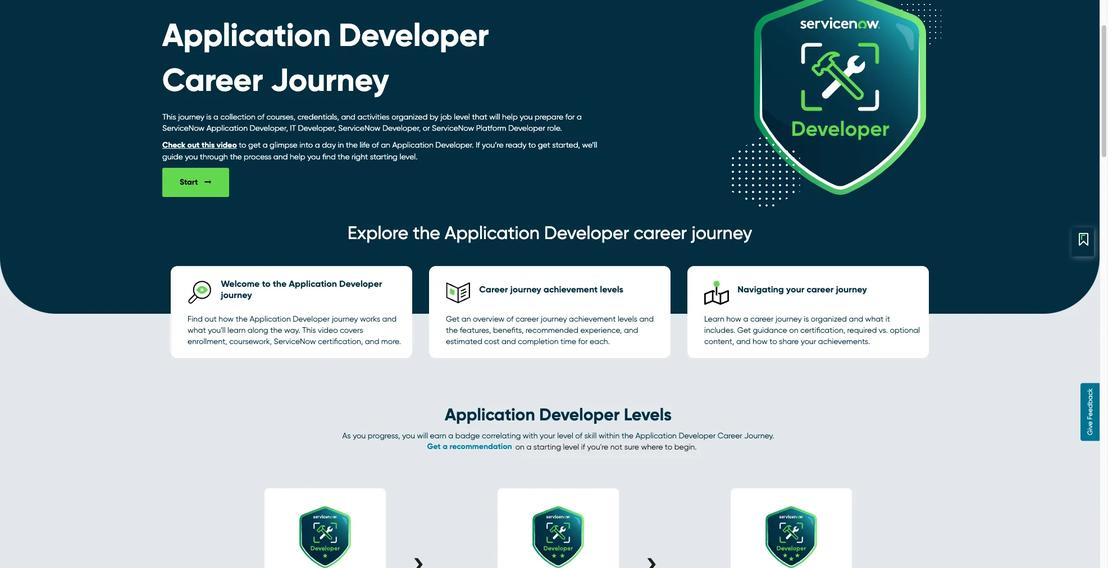 Task type: describe. For each thing, give the bounding box(es) containing it.
servicenow up life
[[338, 124, 381, 133]]

learn how a career journey is organized and what it includes. get guidance on certification, required vs. optional content, and how to share your achievements.
[[705, 315, 920, 346]]

the right in
[[346, 140, 358, 149]]

application inside to get a glimpse into a day in the life of an application developer. if you're ready to get started, we'll guide you through the process and help you find the right starting level.
[[392, 140, 434, 149]]

developer inside as you progress, you will earn a badge correlating with your level of skill within the application developer career journey. get a recommendation on a starting level if you're not sure where to begin.
[[679, 432, 716, 441]]

0 vertical spatial your
[[787, 284, 805, 295]]

benefits,
[[493, 326, 524, 335]]

journey
[[271, 61, 389, 99]]

where
[[641, 443, 663, 452]]

completion
[[518, 337, 559, 346]]

into
[[300, 140, 313, 149]]

begin.
[[675, 443, 697, 452]]

covers
[[340, 326, 363, 335]]

a right into
[[315, 140, 320, 149]]

to inside as you progress, you will earn a badge correlating with your level of skill within the application developer career journey. get a recommendation on a starting level if you're not sure where to begin.
[[665, 443, 673, 452]]

achievements.
[[819, 337, 871, 346]]

servicenow up check
[[162, 124, 205, 133]]

is inside this journey is a collection of courses, credentials, and activities organized by job level that will help you prepare for a servicenow application developer, it developer, servicenow developer, or servicenow platform developer role.
[[206, 112, 212, 121]]

time
[[561, 337, 577, 346]]

activities
[[358, 112, 390, 121]]

you'll
[[208, 326, 226, 335]]

optional
[[890, 326, 920, 335]]

coursework,
[[229, 337, 272, 346]]

badge
[[456, 432, 480, 441]]

developer inside welcome to the application developer journey
[[339, 279, 382, 290]]

video inside find out how the application developer journey works and what you'll learn along the way. this video covers enrollment, coursework, servicenow certification, and more.
[[318, 326, 338, 335]]

what inside learn how a career journey is organized and what it includes. get guidance on certification, required vs. optional content, and how to share your achievements.
[[866, 315, 884, 324]]

a inside learn how a career journey is organized and what it includes. get guidance on certification, required vs. optional content, and how to share your achievements.
[[744, 315, 749, 324]]

1 developer, from the left
[[250, 124, 288, 133]]

in
[[338, 140, 344, 149]]

includes.
[[705, 326, 736, 335]]

recommendation
[[450, 442, 512, 452]]

explore
[[348, 223, 409, 244]]

you're
[[588, 443, 609, 452]]

servicenow down job
[[432, 124, 474, 133]]

day
[[322, 140, 336, 149]]

right
[[352, 152, 368, 161]]

application inside this journey is a collection of courses, credentials, and activities organized by job level that will help you prepare for a servicenow application developer, it developer, servicenow developer, or servicenow platform developer role.
[[207, 124, 248, 133]]

how inside find out how the application developer journey works and what you'll learn along the way. this video covers enrollment, coursework, servicenow certification, and more.
[[219, 315, 234, 324]]

to get a glimpse into a day in the life of an application developer. if you're ready to get started, we'll guide you through the process and help you find the right starting level.
[[162, 140, 598, 161]]

a up process
[[263, 140, 268, 149]]

career for career journey achievement levels
[[479, 284, 508, 295]]

for inside get an overview of career journey achievement levels and the features, benefits, recommended experience, and estimated cost and completion time for each.
[[579, 337, 588, 346]]

to inside learn how a career journey is organized and what it includes. get guidance on certification, required vs. optional content, and how to share your achievements.
[[770, 337, 777, 346]]

on inside as you progress, you will earn a badge correlating with your level of skill within the application developer career journey. get a recommendation on a starting level if you're not sure where to begin.
[[516, 443, 525, 452]]

a left collection
[[214, 112, 219, 121]]

help inside to get a glimpse into a day in the life of an application developer. if you're ready to get started, we'll guide you through the process and help you find the right starting level.
[[290, 152, 306, 161]]

as you progress, you will earn a badge correlating with your level of skill within the application developer career journey. get a recommendation on a starting level if you're not sure where to begin.
[[343, 432, 775, 452]]

certification, inside learn how a career journey is organized and what it includes. get guidance on certification, required vs. optional content, and how to share your achievements.
[[801, 326, 846, 335]]

2 vertical spatial level
[[563, 443, 579, 452]]

within
[[599, 432, 620, 441]]

ready
[[506, 140, 527, 149]]

guidance
[[753, 326, 788, 335]]

role.
[[547, 124, 562, 133]]

if
[[476, 140, 480, 149]]

or
[[423, 124, 430, 133]]

starting inside to get a glimpse into a day in the life of an application developer. if you're ready to get started, we'll guide you through the process and help you find the right starting level.
[[370, 152, 398, 161]]

you inside this journey is a collection of courses, credentials, and activities organized by job level that will help you prepare for a servicenow application developer, it developer, servicenow developer, or servicenow platform developer role.
[[520, 112, 533, 121]]

will inside this journey is a collection of courses, credentials, and activities organized by job level that will help you prepare for a servicenow application developer, it developer, servicenow developer, or servicenow platform developer role.
[[490, 112, 500, 121]]

will inside as you progress, you will earn a badge correlating with your level of skill within the application developer career journey. get a recommendation on a starting level if you're not sure where to begin.
[[417, 432, 428, 441]]

application developer
[[162, 16, 489, 55]]

of inside get an overview of career journey achievement levels and the features, benefits, recommended experience, and estimated cost and completion time for each.
[[507, 315, 514, 324]]

this journey is a collection of courses, credentials, and activities organized by job level that will help you prepare for a servicenow application developer, it developer, servicenow developer, or servicenow platform developer role.
[[162, 112, 582, 133]]

start
[[180, 178, 200, 187]]

help inside this journey is a collection of courses, credentials, and activities organized by job level that will help you prepare for a servicenow application developer, it developer, servicenow developer, or servicenow platform developer role.
[[502, 112, 518, 121]]

is inside learn how a career journey is organized and what it includes. get guidance on certification, required vs. optional content, and how to share your achievements.
[[804, 315, 809, 324]]

application developer image
[[755, 0, 927, 198]]

organized inside learn how a career journey is organized and what it includes. get guidance on certification, required vs. optional content, and how to share your achievements.
[[811, 315, 847, 324]]

get inside as you progress, you will earn a badge correlating with your level of skill within the application developer career journey. get a recommendation on a starting level if you're not sure where to begin.
[[427, 442, 441, 452]]

check out this video
[[162, 140, 237, 150]]

you right progress,
[[402, 432, 415, 441]]

levels
[[624, 405, 672, 426]]

developer inside find out how the application developer journey works and what you'll learn along the way. this video covers enrollment, coursework, servicenow certification, and more.
[[293, 315, 330, 324]]

learn
[[705, 315, 725, 324]]

career journey
[[162, 61, 389, 99]]

level.
[[400, 152, 418, 161]]

this inside this journey is a collection of courses, credentials, and activities organized by job level that will help you prepare for a servicenow application developer, it developer, servicenow developer, or servicenow platform developer role.
[[162, 112, 176, 121]]

cost
[[485, 337, 500, 346]]

progress,
[[368, 432, 400, 441]]

0 horizontal spatial video
[[217, 140, 237, 150]]

estimated
[[446, 337, 483, 346]]

start button
[[162, 168, 229, 197]]

we'll
[[582, 140, 598, 149]]

started,
[[553, 140, 580, 149]]

journey inside find out how the application developer journey works and what you'll learn along the way. this video covers enrollment, coursework, servicenow certification, and more.
[[332, 315, 358, 324]]

earn
[[430, 432, 447, 441]]

as
[[343, 432, 351, 441]]

3 developer, from the left
[[383, 124, 421, 133]]

find out how the application developer journey works and what you'll learn along the way. this video covers enrollment, coursework, servicenow certification, and more.
[[188, 315, 401, 346]]

to inside welcome to the application developer journey
[[262, 279, 271, 290]]

career journey achievement levels
[[479, 284, 624, 295]]

you right as
[[353, 432, 366, 441]]

0 vertical spatial achievement
[[544, 284, 598, 295]]

platform
[[476, 124, 507, 133]]

if
[[581, 443, 586, 452]]

the inside get an overview of career journey achievement levels and the features, benefits, recommended experience, and estimated cost and completion time for each.
[[446, 326, 458, 335]]

certification, inside find out how the application developer journey works and what you'll learn along the way. this video covers enrollment, coursework, servicenow certification, and more.
[[318, 337, 363, 346]]

2 get from the left
[[538, 140, 551, 149]]

vs.
[[879, 326, 888, 335]]

journey.
[[745, 432, 775, 441]]

application developer levels
[[445, 405, 672, 426]]

explore the application developer career journey
[[348, 223, 752, 244]]

you're
[[482, 140, 504, 149]]

check out this video link
[[162, 140, 237, 150]]

features,
[[460, 326, 491, 335]]

along
[[248, 326, 268, 335]]

courses,
[[267, 112, 296, 121]]



Task type: vqa. For each thing, say whether or not it's contained in the screenshot.
On-demand Course | Level: Beginner
no



Task type: locate. For each thing, give the bounding box(es) containing it.
navigating your career journey
[[738, 284, 867, 295]]

of right life
[[372, 140, 379, 149]]

1 vertical spatial on
[[516, 443, 525, 452]]

and inside to get a glimpse into a day in the life of an application developer. if you're ready to get started, we'll guide you through the process and help you find the right starting level.
[[274, 152, 288, 161]]

achievement up recommended
[[544, 284, 598, 295]]

get
[[248, 140, 261, 149], [538, 140, 551, 149]]

is down navigating your career journey
[[804, 315, 809, 324]]

will
[[490, 112, 500, 121], [417, 432, 428, 441]]

a right earn
[[449, 432, 454, 441]]

1 vertical spatial video
[[318, 326, 338, 335]]

your inside as you progress, you will earn a badge correlating with your level of skill within the application developer career journey. get a recommendation on a starting level if you're not sure where to begin.
[[540, 432, 556, 441]]

for
[[566, 112, 575, 121], [579, 337, 588, 346]]

0 vertical spatial career
[[162, 61, 263, 99]]

will left earn
[[417, 432, 428, 441]]

you down check out this video
[[185, 152, 198, 161]]

2 vertical spatial career
[[718, 432, 743, 441]]

on up share
[[790, 326, 799, 335]]

get inside learn how a career journey is organized and what it includes. get guidance on certification, required vs. optional content, and how to share your achievements.
[[738, 326, 751, 335]]

content,
[[705, 337, 735, 346]]

for right time
[[579, 337, 588, 346]]

levels
[[600, 284, 624, 295], [618, 315, 638, 324]]

journey
[[178, 112, 204, 121], [692, 223, 752, 244], [510, 284, 542, 295], [836, 284, 867, 295], [221, 290, 252, 301], [332, 315, 358, 324], [541, 315, 567, 324], [776, 315, 802, 324]]

the
[[346, 140, 358, 149], [230, 152, 242, 161], [338, 152, 350, 161], [413, 223, 440, 244], [273, 279, 287, 290], [236, 315, 248, 324], [270, 326, 282, 335], [446, 326, 458, 335], [622, 432, 634, 441]]

1 vertical spatial this
[[302, 326, 316, 335]]

0 vertical spatial get
[[446, 315, 460, 324]]

1 horizontal spatial organized
[[811, 315, 847, 324]]

0 vertical spatial an
[[381, 140, 390, 149]]

0 vertical spatial level
[[454, 112, 470, 121]]

sure
[[625, 443, 639, 452]]

get
[[446, 315, 460, 324], [738, 326, 751, 335], [427, 442, 441, 452]]

levels inside get an overview of career journey achievement levels and the features, benefits, recommended experience, and estimated cost and completion time for each.
[[618, 315, 638, 324]]

career up overview
[[479, 284, 508, 295]]

application inside as you progress, you will earn a badge correlating with your level of skill within the application developer career journey. get a recommendation on a starting level if you're not sure where to begin.
[[636, 432, 677, 441]]

share
[[779, 337, 799, 346]]

find
[[322, 152, 336, 161]]

your right with
[[540, 432, 556, 441]]

0 horizontal spatial how
[[219, 315, 234, 324]]

0 horizontal spatial help
[[290, 152, 306, 161]]

what inside find out how the application developer journey works and what you'll learn along the way. this video covers enrollment, coursework, servicenow certification, and more.
[[188, 326, 206, 335]]

2 vertical spatial get
[[427, 442, 441, 452]]

0 vertical spatial video
[[217, 140, 237, 150]]

career
[[634, 223, 687, 244], [807, 284, 834, 295], [516, 315, 539, 324], [751, 315, 774, 324]]

the up learn
[[236, 315, 248, 324]]

0 horizontal spatial career
[[162, 61, 263, 99]]

more.
[[381, 337, 401, 346]]

1 get from the left
[[248, 140, 261, 149]]

get up estimated
[[446, 315, 460, 324]]

get an overview of career journey achievement levels and the features, benefits, recommended experience, and estimated cost and completion time for each.
[[446, 315, 654, 346]]

you down into
[[307, 152, 321, 161]]

starting inside as you progress, you will earn a badge correlating with your level of skill within the application developer career journey. get a recommendation on a starting level if you're not sure where to begin.
[[534, 443, 561, 452]]

out up you'll
[[205, 315, 217, 324]]

1 horizontal spatial get
[[446, 315, 460, 324]]

1 vertical spatial organized
[[811, 315, 847, 324]]

the down in
[[338, 152, 350, 161]]

you
[[520, 112, 533, 121], [185, 152, 198, 161], [307, 152, 321, 161], [353, 432, 366, 441], [402, 432, 415, 441]]

overview
[[473, 315, 505, 324]]

an right life
[[381, 140, 390, 149]]

level right job
[[454, 112, 470, 121]]

your right share
[[801, 337, 817, 346]]

out for check
[[187, 140, 200, 150]]

and inside this journey is a collection of courses, credentials, and activities organized by job level that will help you prepare for a servicenow application developer, it developer, servicenow developer, or servicenow platform developer role.
[[341, 112, 356, 121]]

how up you'll
[[219, 315, 234, 324]]

developer inside this journey is a collection of courses, credentials, and activities organized by job level that will help you prepare for a servicenow application developer, it developer, servicenow developer, or servicenow platform developer role.
[[508, 124, 546, 133]]

1 horizontal spatial on
[[790, 326, 799, 335]]

of inside this journey is a collection of courses, credentials, and activities organized by job level that will help you prepare for a servicenow application developer, it developer, servicenow developer, or servicenow platform developer role.
[[257, 112, 265, 121]]

out left this
[[187, 140, 200, 150]]

organized up or
[[392, 112, 428, 121]]

get up process
[[248, 140, 261, 149]]

0 vertical spatial is
[[206, 112, 212, 121]]

help
[[502, 112, 518, 121], [290, 152, 306, 161]]

0 vertical spatial this
[[162, 112, 176, 121]]

glimpse
[[270, 140, 298, 149]]

the left the way.
[[270, 326, 282, 335]]

starting right right on the top of the page
[[370, 152, 398, 161]]

achievement inside get an overview of career journey achievement levels and the features, benefits, recommended experience, and estimated cost and completion time for each.
[[569, 315, 616, 324]]

with
[[523, 432, 538, 441]]

video left covers
[[318, 326, 338, 335]]

experience,
[[581, 326, 622, 335]]

of left skill
[[576, 432, 583, 441]]

through
[[200, 152, 228, 161]]

video up through
[[217, 140, 237, 150]]

how to use journey image
[[705, 280, 730, 305]]

your inside learn how a career journey is organized and what it includes. get guidance on certification, required vs. optional content, and how to share your achievements.
[[801, 337, 817, 346]]

organized up "achievements." at the right bottom of page
[[811, 315, 847, 324]]

a down with
[[527, 443, 532, 452]]

to right ready
[[529, 140, 536, 149]]

level left if
[[563, 443, 579, 452]]

0 vertical spatial starting
[[370, 152, 398, 161]]

1 vertical spatial levels
[[618, 315, 638, 324]]

of left courses,
[[257, 112, 265, 121]]

1 vertical spatial your
[[801, 337, 817, 346]]

out inside find out how the application developer journey works and what you'll learn along the way. this video covers enrollment, coursework, servicenow certification, and more.
[[205, 315, 217, 324]]

help up platform
[[502, 112, 518, 121]]

how down guidance
[[753, 337, 768, 346]]

credentials,
[[298, 112, 339, 121]]

a
[[214, 112, 219, 121], [577, 112, 582, 121], [263, 140, 268, 149], [315, 140, 320, 149], [744, 315, 749, 324], [449, 432, 454, 441], [443, 442, 448, 452], [527, 443, 532, 452]]

the up estimated
[[446, 326, 458, 335]]

expert application developer image
[[758, 501, 825, 569]]

for inside this journey is a collection of courses, credentials, and activities organized by job level that will help you prepare for a servicenow application developer, it developer, servicenow developer, or servicenow platform developer role.
[[566, 112, 575, 121]]

on down with
[[516, 443, 525, 452]]

certification, up "achievements." at the right bottom of page
[[801, 326, 846, 335]]

0 horizontal spatial on
[[516, 443, 525, 452]]

this
[[162, 112, 176, 121], [302, 326, 316, 335]]

your right navigating
[[787, 284, 805, 295]]

that
[[472, 112, 488, 121]]

0 vertical spatial out
[[187, 140, 200, 150]]

learn about journey image
[[188, 280, 213, 305]]

1 horizontal spatial help
[[502, 112, 518, 121]]

by
[[430, 112, 439, 121]]

find
[[188, 315, 203, 324]]

certification, down covers
[[318, 337, 363, 346]]

job
[[441, 112, 452, 121]]

get a recommendation button
[[420, 441, 516, 457]]

guide
[[162, 152, 183, 161]]

skill
[[585, 432, 597, 441]]

this right the way.
[[302, 326, 316, 335]]

1 vertical spatial will
[[417, 432, 428, 441]]

0 vertical spatial will
[[490, 112, 500, 121]]

servicenow inside find out how the application developer journey works and what you'll learn along the way. this video covers enrollment, coursework, servicenow certification, and more.
[[274, 337, 316, 346]]

you left prepare
[[520, 112, 533, 121]]

help down into
[[290, 152, 306, 161]]

1 vertical spatial is
[[804, 315, 809, 324]]

1 horizontal spatial out
[[205, 315, 217, 324]]

what left it
[[866, 315, 884, 324]]

associate application developer image
[[292, 501, 359, 569]]

achievement up 'experience,'
[[569, 315, 616, 324]]

1 horizontal spatial video
[[318, 326, 338, 335]]

of up benefits,
[[507, 315, 514, 324]]

1 vertical spatial what
[[188, 326, 206, 335]]

career inside learn how a career journey is organized and what it includes. get guidance on certification, required vs. optional content, and how to share your achievements.
[[751, 315, 774, 324]]

professional application developer image
[[525, 501, 592, 569]]

this
[[202, 140, 215, 150]]

journey inside welcome to the application developer journey
[[221, 290, 252, 301]]

journey inside learn how a career journey is organized and what it includes. get guidance on certification, required vs. optional content, and how to share your achievements.
[[776, 315, 802, 324]]

1 horizontal spatial for
[[579, 337, 588, 346]]

0 vertical spatial what
[[866, 315, 884, 324]]

developer,
[[250, 124, 288, 133], [298, 124, 336, 133], [383, 124, 421, 133]]

an inside get an overview of career journey achievement levels and the features, benefits, recommended experience, and estimated cost and completion time for each.
[[462, 315, 471, 324]]

developer, down credentials,
[[298, 124, 336, 133]]

2 horizontal spatial career
[[718, 432, 743, 441]]

level inside this journey is a collection of courses, credentials, and activities organized by job level that will help you prepare for a servicenow application developer, it developer, servicenow developer, or servicenow platform developer role.
[[454, 112, 470, 121]]

application
[[162, 16, 331, 55], [207, 124, 248, 133], [392, 140, 434, 149], [445, 223, 540, 244], [289, 279, 337, 290], [250, 315, 291, 324], [445, 405, 535, 426], [636, 432, 677, 441]]

2 vertical spatial your
[[540, 432, 556, 441]]

1 vertical spatial achievement
[[569, 315, 616, 324]]

developer.
[[436, 140, 474, 149]]

career for career journey
[[162, 61, 263, 99]]

starting
[[370, 152, 398, 161], [534, 443, 561, 452]]

1 vertical spatial get
[[738, 326, 751, 335]]

1 horizontal spatial certification,
[[801, 326, 846, 335]]

1 horizontal spatial starting
[[534, 443, 561, 452]]

way.
[[284, 326, 300, 335]]

get inside get an overview of career journey achievement levels and the features, benefits, recommended experience, and estimated cost and completion time for each.
[[446, 315, 460, 324]]

1 vertical spatial help
[[290, 152, 306, 161]]

0 horizontal spatial organized
[[392, 112, 428, 121]]

journey overview image
[[446, 280, 471, 305]]

developer
[[339, 16, 489, 55], [508, 124, 546, 133], [544, 223, 629, 244], [339, 279, 382, 290], [293, 315, 330, 324], [540, 405, 620, 426], [679, 432, 716, 441]]

to
[[239, 140, 246, 149], [529, 140, 536, 149], [262, 279, 271, 290], [770, 337, 777, 346], [665, 443, 673, 452]]

developer, down courses,
[[250, 124, 288, 133]]

check
[[162, 140, 186, 150]]

of inside as you progress, you will earn a badge correlating with your level of skill within the application developer career journey. get a recommendation on a starting level if you're not sure where to begin.
[[576, 432, 583, 441]]

on
[[790, 326, 799, 335], [516, 443, 525, 452]]

will up platform
[[490, 112, 500, 121]]

welcome
[[221, 279, 260, 290]]

journey inside this journey is a collection of courses, credentials, and activities organized by job level that will help you prepare for a servicenow application developer, it developer, servicenow developer, or servicenow platform developer role.
[[178, 112, 204, 121]]

0 horizontal spatial what
[[188, 326, 206, 335]]

an
[[381, 140, 390, 149], [462, 315, 471, 324]]

0 horizontal spatial an
[[381, 140, 390, 149]]

this up check
[[162, 112, 176, 121]]

life
[[360, 140, 370, 149]]

1 horizontal spatial will
[[490, 112, 500, 121]]

the left process
[[230, 152, 242, 161]]

developer, left or
[[383, 124, 421, 133]]

1 vertical spatial starting
[[534, 443, 561, 452]]

1 vertical spatial an
[[462, 315, 471, 324]]

1 horizontal spatial an
[[462, 315, 471, 324]]

achievement
[[544, 284, 598, 295], [569, 315, 616, 324]]

1 horizontal spatial is
[[804, 315, 809, 324]]

navigating
[[738, 284, 784, 295]]

level down application developer levels at the bottom of the page
[[557, 432, 574, 441]]

1 vertical spatial for
[[579, 337, 588, 346]]

0 horizontal spatial will
[[417, 432, 428, 441]]

2 developer, from the left
[[298, 124, 336, 133]]

an inside to get a glimpse into a day in the life of an application developer. if you're ready to get started, we'll guide you through the process and help you find the right starting level.
[[381, 140, 390, 149]]

is
[[206, 112, 212, 121], [804, 315, 809, 324]]

your
[[787, 284, 805, 295], [801, 337, 817, 346], [540, 432, 556, 441]]

application inside find out how the application developer journey works and what you'll learn along the way. this video covers enrollment, coursework, servicenow certification, and more.
[[250, 315, 291, 324]]

what down "find"
[[188, 326, 206, 335]]

what
[[866, 315, 884, 324], [188, 326, 206, 335]]

1 vertical spatial career
[[479, 284, 508, 295]]

1 horizontal spatial career
[[479, 284, 508, 295]]

0 horizontal spatial this
[[162, 112, 176, 121]]

1 horizontal spatial this
[[302, 326, 316, 335]]

2 horizontal spatial developer,
[[383, 124, 421, 133]]

get down the role.
[[538, 140, 551, 149]]

organized inside this journey is a collection of courses, credentials, and activities organized by job level that will help you prepare for a servicenow application developer, it developer, servicenow developer, or servicenow platform developer role.
[[392, 112, 428, 121]]

get right includes.
[[738, 326, 751, 335]]

the inside as you progress, you will earn a badge correlating with your level of skill within the application developer career journey. get a recommendation on a starting level if you're not sure where to begin.
[[622, 432, 634, 441]]

0 vertical spatial help
[[502, 112, 518, 121]]

welcome to the application developer journey
[[221, 279, 382, 301]]

0 vertical spatial certification,
[[801, 326, 846, 335]]

career inside as you progress, you will earn a badge correlating with your level of skill within the application developer career journey. get a recommendation on a starting level if you're not sure where to begin.
[[718, 432, 743, 441]]

0 horizontal spatial get
[[427, 442, 441, 452]]

collection
[[221, 112, 256, 121]]

servicenow down the way.
[[274, 337, 316, 346]]

a right learn
[[744, 315, 749, 324]]

it
[[290, 124, 296, 133]]

1 horizontal spatial how
[[727, 315, 742, 324]]

0 horizontal spatial out
[[187, 140, 200, 150]]

1 vertical spatial certification,
[[318, 337, 363, 346]]

the inside welcome to the application developer journey
[[273, 279, 287, 290]]

to down guidance
[[770, 337, 777, 346]]

of inside to get a glimpse into a day in the life of an application developer. if you're ready to get started, we'll guide you through the process and help you find the right starting level.
[[372, 140, 379, 149]]

learn
[[228, 326, 246, 335]]

career left journey. at right bottom
[[718, 432, 743, 441]]

each.
[[590, 337, 610, 346]]

a down earn
[[443, 442, 448, 452]]

0 horizontal spatial starting
[[370, 152, 398, 161]]

0 horizontal spatial for
[[566, 112, 575, 121]]

the right welcome
[[273, 279, 287, 290]]

required
[[848, 326, 877, 335]]

application inside welcome to the application developer journey
[[289, 279, 337, 290]]

0 vertical spatial for
[[566, 112, 575, 121]]

to up process
[[239, 140, 246, 149]]

prepare
[[535, 112, 564, 121]]

is up this
[[206, 112, 212, 121]]

on inside learn how a career journey is organized and what it includes. get guidance on certification, required vs. optional content, and how to share your achievements.
[[790, 326, 799, 335]]

out for find
[[205, 315, 217, 324]]

career inside get an overview of career journey achievement levels and the features, benefits, recommended experience, and estimated cost and completion time for each.
[[516, 315, 539, 324]]

0 vertical spatial levels
[[600, 284, 624, 295]]

the up the sure
[[622, 432, 634, 441]]

servicenow
[[162, 124, 205, 133], [338, 124, 381, 133], [432, 124, 474, 133], [274, 337, 316, 346]]

2 horizontal spatial how
[[753, 337, 768, 346]]

video
[[217, 140, 237, 150], [318, 326, 338, 335]]

0 horizontal spatial developer,
[[250, 124, 288, 133]]

the right explore
[[413, 223, 440, 244]]

0 vertical spatial on
[[790, 326, 799, 335]]

to right welcome
[[262, 279, 271, 290]]

0 horizontal spatial is
[[206, 112, 212, 121]]

it
[[886, 315, 891, 324]]

an up the features,
[[462, 315, 471, 324]]

for right prepare
[[566, 112, 575, 121]]

how up includes.
[[727, 315, 742, 324]]

1 vertical spatial out
[[205, 315, 217, 324]]

works
[[360, 315, 380, 324]]

this inside find out how the application developer journey works and what you'll learn along the way. this video covers enrollment, coursework, servicenow certification, and more.
[[302, 326, 316, 335]]

1 horizontal spatial developer,
[[298, 124, 336, 133]]

starting down with
[[534, 443, 561, 452]]

level
[[454, 112, 470, 121], [557, 432, 574, 441], [563, 443, 579, 452]]

1 vertical spatial level
[[557, 432, 574, 441]]

journey inside get an overview of career journey achievement levels and the features, benefits, recommended experience, and estimated cost and completion time for each.
[[541, 315, 567, 324]]

recommended
[[526, 326, 579, 335]]

career up collection
[[162, 61, 263, 99]]

0 vertical spatial organized
[[392, 112, 428, 121]]

process
[[244, 152, 272, 161]]

career
[[162, 61, 263, 99], [479, 284, 508, 295], [718, 432, 743, 441]]

0 horizontal spatial get
[[248, 140, 261, 149]]

correlating
[[482, 432, 521, 441]]

of
[[257, 112, 265, 121], [372, 140, 379, 149], [507, 315, 514, 324], [576, 432, 583, 441]]

2 horizontal spatial get
[[738, 326, 751, 335]]

get down earn
[[427, 442, 441, 452]]

to right "where"
[[665, 443, 673, 452]]

not
[[611, 443, 623, 452]]

certification,
[[801, 326, 846, 335], [318, 337, 363, 346]]

1 horizontal spatial what
[[866, 315, 884, 324]]

a right prepare
[[577, 112, 582, 121]]

0 horizontal spatial certification,
[[318, 337, 363, 346]]

1 horizontal spatial get
[[538, 140, 551, 149]]

enrollment,
[[188, 337, 227, 346]]



